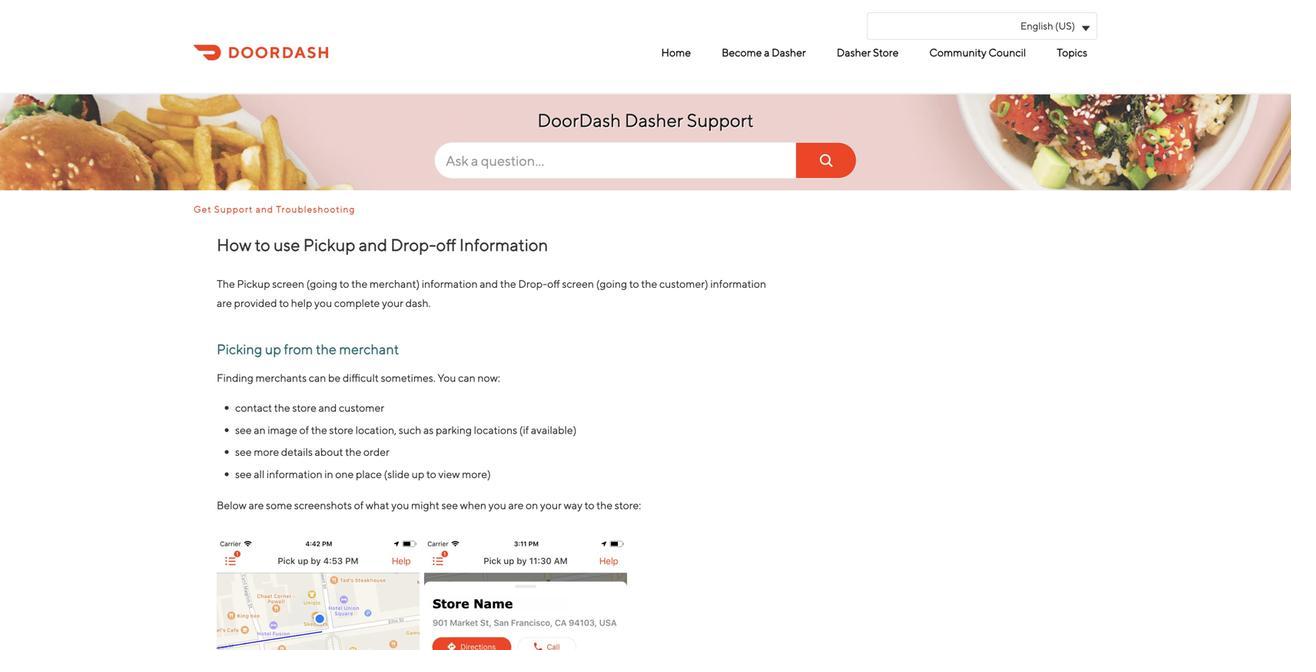 Task type: describe. For each thing, give the bounding box(es) containing it.
1 horizontal spatial dasher
[[772, 46, 806, 59]]

the pickup screen (going to the merchant) information and the drop-off screen (going to the customer) information are provided to help you complete your dash.
[[217, 278, 766, 310]]

such
[[399, 424, 421, 437]]

the up the you complete
[[351, 278, 368, 291]]

how
[[217, 235, 252, 255]]

community council
[[929, 46, 1026, 59]]

drop- inside the pickup screen (going to the merchant) information and the drop-off screen (going to the customer) information are provided to help you complete your dash.
[[518, 278, 547, 291]]

1 horizontal spatial information
[[422, 278, 478, 291]]

some
[[266, 500, 292, 512]]

0 horizontal spatial information
[[267, 468, 323, 481]]

english
[[1021, 20, 1053, 32]]

dasher store link
[[833, 40, 903, 65]]

arriving to store compressed view image
[[217, 539, 420, 651]]

parking
[[436, 424, 472, 437]]

on
[[526, 500, 538, 512]]

the right from
[[316, 341, 337, 358]]

to up the you complete
[[339, 278, 349, 291]]

finding merchants can be difficult sometimes. you can now:
[[217, 372, 500, 385]]

contact the store and customer
[[235, 402, 384, 415]]

see all information in one place (slide up to view more)
[[235, 468, 491, 481]]

0 vertical spatial support
[[687, 110, 754, 131]]

2 you from the left
[[489, 500, 506, 512]]

dash.
[[406, 297, 431, 310]]

and inside the pickup screen (going to the merchant) information and the drop-off screen (going to the customer) information are provided to help you complete your dash.
[[480, 278, 498, 291]]

an
[[254, 424, 266, 437]]

might
[[411, 500, 439, 512]]

merchant)
[[370, 278, 420, 291]]

and up merchant)
[[359, 235, 387, 255]]

you
[[438, 372, 456, 385]]

become
[[722, 46, 762, 59]]

english (us)
[[1021, 20, 1075, 32]]

1 you from the left
[[391, 500, 409, 512]]

the left store:
[[597, 500, 613, 512]]

to left view
[[426, 468, 436, 481]]

contact
[[235, 402, 272, 415]]

0 vertical spatial drop-
[[391, 235, 436, 255]]

home
[[661, 46, 691, 59]]

more)
[[462, 468, 491, 481]]

2 can from the left
[[458, 372, 476, 385]]

become a dasher link
[[718, 40, 810, 65]]

1 vertical spatial your
[[540, 500, 562, 512]]

topics link
[[1053, 40, 1091, 65]]

troubleshooting
[[276, 204, 355, 215]]

sometimes.
[[381, 372, 436, 385]]

customer
[[339, 402, 384, 415]]

the up "see more details about the order"
[[311, 424, 327, 437]]

2 (going from the left
[[596, 278, 627, 291]]

how to use pickup and drop-off information
[[217, 235, 548, 255]]

2 screen from the left
[[562, 278, 594, 291]]

1 can from the left
[[309, 372, 326, 385]]

location,
[[356, 424, 397, 437]]

are inside the pickup screen (going to the merchant) information and the drop-off screen (going to the customer) information are provided to help you complete your dash.
[[217, 297, 232, 310]]

view
[[438, 468, 460, 481]]

all
[[254, 468, 265, 481]]

get support and troubleshooting link
[[194, 204, 361, 215]]

menu containing home
[[430, 40, 1091, 65]]

store
[[873, 46, 899, 59]]

Ask a question... text field
[[434, 142, 857, 179]]

see for see an image of the store location, such as parking locations (if available)
[[235, 424, 252, 437]]

as
[[423, 424, 434, 437]]

to left customer) on the top of page
[[629, 278, 639, 291]]

the down information on the top of page
[[500, 278, 516, 291]]

you complete
[[314, 297, 380, 310]]

home link
[[658, 40, 695, 65]]

below are some screenshots of what you might see when you are on your way to the store:
[[217, 500, 641, 512]]

what
[[366, 500, 389, 512]]

in
[[325, 468, 333, 481]]

information
[[459, 235, 548, 255]]

dasher store
[[837, 46, 899, 59]]

screenshots
[[294, 500, 352, 512]]

difficult
[[343, 372, 379, 385]]

way
[[564, 500, 583, 512]]

Preferred Language, English (US) button
[[867, 12, 1098, 40]]

available)
[[531, 424, 577, 437]]

see for see more details about the order
[[235, 446, 252, 459]]

0 horizontal spatial up
[[265, 341, 281, 358]]

1 vertical spatial store
[[329, 424, 353, 437]]



Task type: locate. For each thing, give the bounding box(es) containing it.
to right way
[[585, 500, 594, 512]]

support down become
[[687, 110, 754, 131]]

are left on
[[508, 500, 524, 512]]

0 horizontal spatial are
[[217, 297, 232, 310]]

2 horizontal spatial information
[[710, 278, 766, 291]]

of right 'image' at the bottom left of page
[[299, 424, 309, 437]]

your inside the pickup screen (going to the merchant) information and the drop-off screen (going to the customer) information are provided to help you complete your dash.
[[382, 297, 403, 310]]

the up 'image' at the bottom left of page
[[274, 402, 290, 415]]

get support and troubleshooting
[[194, 204, 355, 215]]

of left what
[[354, 500, 364, 512]]

1 vertical spatial drop-
[[518, 278, 547, 291]]

to left help
[[279, 297, 289, 310]]

become a dasher
[[722, 46, 806, 59]]

(if
[[519, 424, 529, 437]]

menu
[[430, 40, 1091, 65]]

store instructions expanded view image
[[424, 539, 627, 651]]

0 horizontal spatial screen
[[272, 278, 304, 291]]

can
[[309, 372, 326, 385], [458, 372, 476, 385]]

0 horizontal spatial store
[[292, 402, 317, 415]]

information
[[422, 278, 478, 291], [710, 278, 766, 291], [267, 468, 323, 481]]

screen
[[272, 278, 304, 291], [562, 278, 594, 291]]

be
[[328, 372, 341, 385]]

1 horizontal spatial are
[[249, 500, 264, 512]]

more
[[254, 446, 279, 459]]

pickup
[[303, 235, 355, 255], [237, 278, 270, 291]]

dasher right a
[[772, 46, 806, 59]]

support right get
[[214, 204, 253, 215]]

(slide
[[384, 468, 410, 481]]

1 screen from the left
[[272, 278, 304, 291]]

up left from
[[265, 341, 281, 358]]

the left customer) on the top of page
[[641, 278, 657, 291]]

store
[[292, 402, 317, 415], [329, 424, 353, 437]]

(going
[[306, 278, 337, 291], [596, 278, 627, 291]]

are
[[217, 297, 232, 310], [249, 500, 264, 512], [508, 500, 524, 512]]

merchant
[[339, 341, 399, 358]]

your right on
[[540, 500, 562, 512]]

locations
[[474, 424, 517, 437]]

see left when
[[442, 500, 458, 512]]

use
[[274, 235, 300, 255]]

drop- down information on the top of page
[[518, 278, 547, 291]]

1 horizontal spatial drop-
[[518, 278, 547, 291]]

up
[[265, 341, 281, 358], [412, 468, 424, 481]]

can left be
[[309, 372, 326, 385]]

to
[[255, 235, 270, 255], [339, 278, 349, 291], [629, 278, 639, 291], [279, 297, 289, 310], [426, 468, 436, 481], [585, 500, 594, 512]]

are left some in the bottom left of the page
[[249, 500, 264, 512]]

0 vertical spatial of
[[299, 424, 309, 437]]

dasher up 'ask a question...' 'text field'
[[625, 110, 683, 131]]

dasher help home image
[[194, 43, 328, 62]]

and down information on the top of page
[[480, 278, 498, 291]]

0 horizontal spatial dasher
[[625, 110, 683, 131]]

0 horizontal spatial can
[[309, 372, 326, 385]]

drop-
[[391, 235, 436, 255], [518, 278, 547, 291]]

see left an
[[235, 424, 252, 437]]

1 vertical spatial pickup
[[237, 278, 270, 291]]

image
[[268, 424, 297, 437]]

and down be
[[319, 402, 337, 415]]

1 horizontal spatial pickup
[[303, 235, 355, 255]]

1 horizontal spatial up
[[412, 468, 424, 481]]

store up 'image' at the bottom left of page
[[292, 402, 317, 415]]

merchants
[[256, 372, 307, 385]]

and
[[256, 204, 274, 215], [359, 235, 387, 255], [480, 278, 498, 291], [319, 402, 337, 415]]

information up dash.
[[422, 278, 478, 291]]

details
[[281, 446, 313, 459]]

topics
[[1057, 46, 1088, 59]]

you right what
[[391, 500, 409, 512]]

information down the details
[[267, 468, 323, 481]]

get
[[194, 204, 212, 215]]

council
[[989, 46, 1026, 59]]

see an image of the store location, such as parking locations (if available)
[[235, 424, 577, 437]]

1 vertical spatial support
[[214, 204, 253, 215]]

0 vertical spatial store
[[292, 402, 317, 415]]

drop- up merchant)
[[391, 235, 436, 255]]

you right when
[[489, 500, 506, 512]]

0 vertical spatial up
[[265, 341, 281, 358]]

the
[[217, 278, 235, 291]]

1 vertical spatial up
[[412, 468, 424, 481]]

0 horizontal spatial drop-
[[391, 235, 436, 255]]

dasher left store
[[837, 46, 871, 59]]

1 horizontal spatial off
[[547, 278, 560, 291]]

community
[[929, 46, 987, 59]]

off left information on the top of page
[[436, 235, 456, 255]]

0 horizontal spatial your
[[382, 297, 403, 310]]

picking
[[217, 341, 262, 358]]

0 horizontal spatial of
[[299, 424, 309, 437]]

one
[[335, 468, 354, 481]]

support
[[687, 110, 754, 131], [214, 204, 253, 215]]

pickup inside the pickup screen (going to the merchant) information and the drop-off screen (going to the customer) information are provided to help you complete your dash.
[[237, 278, 270, 291]]

pickup up provided in the left top of the page
[[237, 278, 270, 291]]

below
[[217, 500, 247, 512]]

to left use
[[255, 235, 270, 255]]

1 horizontal spatial you
[[489, 500, 506, 512]]

1 (going from the left
[[306, 278, 337, 291]]

picking up from the merchant
[[217, 341, 399, 358]]

0 horizontal spatial pickup
[[237, 278, 270, 291]]

doordash
[[537, 110, 621, 131]]

help
[[291, 297, 312, 310]]

off
[[436, 235, 456, 255], [547, 278, 560, 291]]

finding
[[217, 372, 253, 385]]

store up about
[[329, 424, 353, 437]]

see left 'all'
[[235, 468, 252, 481]]

0 vertical spatial off
[[436, 235, 456, 255]]

off inside the pickup screen (going to the merchant) information and the drop-off screen (going to the customer) information are provided to help you complete your dash.
[[547, 278, 560, 291]]

off down information on the top of page
[[547, 278, 560, 291]]

(going up help
[[306, 278, 337, 291]]

1 vertical spatial of
[[354, 500, 364, 512]]

provided
[[234, 297, 277, 310]]

see
[[235, 424, 252, 437], [235, 446, 252, 459], [235, 468, 252, 481], [442, 500, 458, 512]]

1 horizontal spatial (going
[[596, 278, 627, 291]]

2 horizontal spatial dasher
[[837, 46, 871, 59]]

and up use
[[256, 204, 274, 215]]

order
[[363, 446, 390, 459]]

up right (slide
[[412, 468, 424, 481]]

about
[[315, 446, 343, 459]]

the left order on the left bottom of the page
[[345, 446, 361, 459]]

0 vertical spatial your
[[382, 297, 403, 310]]

(us)
[[1055, 20, 1075, 32]]

1 horizontal spatial your
[[540, 500, 562, 512]]

see for see all information in one place (slide up to view more)
[[235, 468, 252, 481]]

can right you
[[458, 372, 476, 385]]

of
[[299, 424, 309, 437], [354, 500, 364, 512]]

0 horizontal spatial (going
[[306, 278, 337, 291]]

0 horizontal spatial support
[[214, 204, 253, 215]]

1 horizontal spatial support
[[687, 110, 754, 131]]

0 horizontal spatial off
[[436, 235, 456, 255]]

1 horizontal spatial of
[[354, 500, 364, 512]]

doordash dasher support
[[537, 110, 754, 131]]

a
[[764, 46, 770, 59]]

place
[[356, 468, 382, 481]]

now:
[[478, 372, 500, 385]]

dasher
[[772, 46, 806, 59], [837, 46, 871, 59], [625, 110, 683, 131]]

1 horizontal spatial screen
[[562, 278, 594, 291]]

information right customer) on the top of page
[[710, 278, 766, 291]]

2 horizontal spatial are
[[508, 500, 524, 512]]

0 horizontal spatial you
[[391, 500, 409, 512]]

1 vertical spatial off
[[547, 278, 560, 291]]

store:
[[615, 500, 641, 512]]

community council link
[[926, 40, 1030, 65]]

from
[[284, 341, 313, 358]]

your down merchant)
[[382, 297, 403, 310]]

pickup down troubleshooting
[[303, 235, 355, 255]]

0 vertical spatial pickup
[[303, 235, 355, 255]]

1 horizontal spatial store
[[329, 424, 353, 437]]

1 horizontal spatial can
[[458, 372, 476, 385]]

see left more
[[235, 446, 252, 459]]

you
[[391, 500, 409, 512], [489, 500, 506, 512]]

(going left customer) on the top of page
[[596, 278, 627, 291]]

are down the
[[217, 297, 232, 310]]

when
[[460, 500, 486, 512]]

see more details about the order
[[235, 446, 390, 459]]

customer)
[[659, 278, 708, 291]]

the
[[351, 278, 368, 291], [500, 278, 516, 291], [641, 278, 657, 291], [316, 341, 337, 358], [274, 402, 290, 415], [311, 424, 327, 437], [345, 446, 361, 459], [597, 500, 613, 512]]



Task type: vqa. For each thing, say whether or not it's contained in the screenshot.
locating
no



